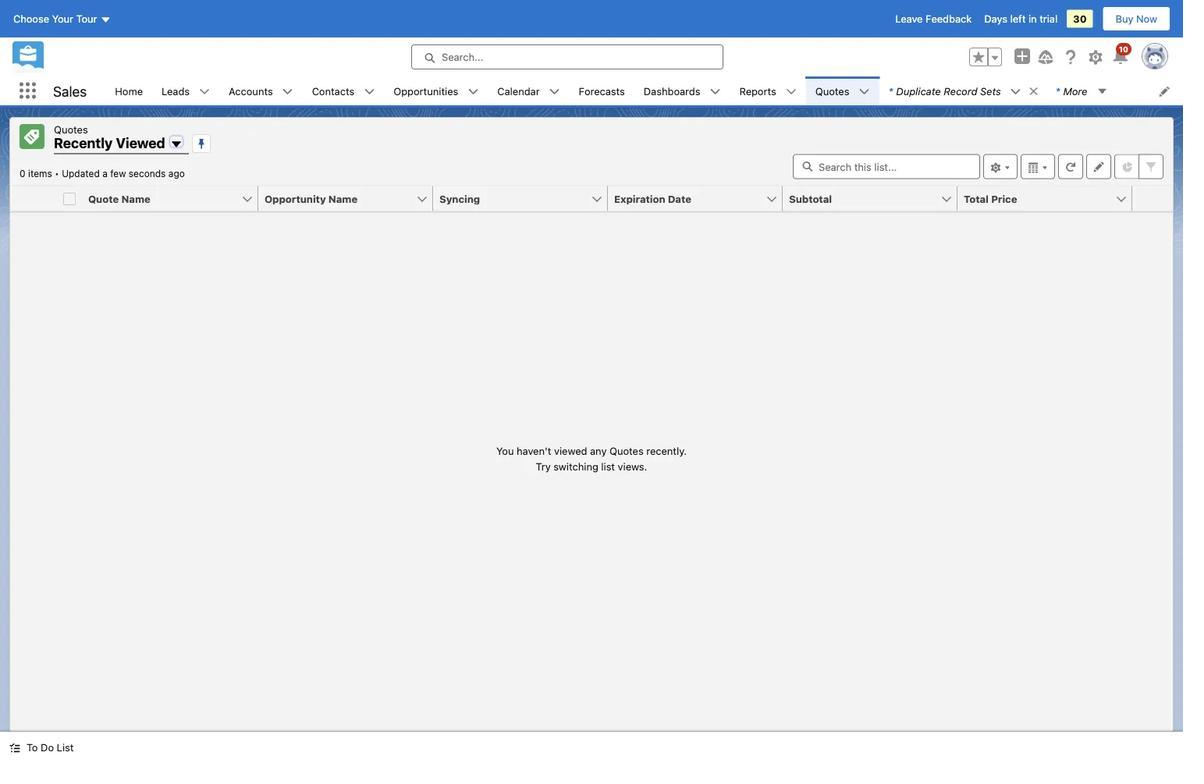 Task type: locate. For each thing, give the bounding box(es) containing it.
* for * more
[[1056, 85, 1061, 97]]

haven't
[[517, 445, 552, 457]]

your
[[52, 13, 73, 25]]

recently
[[54, 135, 113, 151]]

opportunities
[[394, 85, 459, 97]]

text default image for reports
[[786, 86, 797, 97]]

quotes link
[[806, 77, 859, 105]]

* left duplicate
[[889, 85, 894, 97]]

1 vertical spatial quotes
[[54, 123, 88, 135]]

list item
[[880, 77, 1047, 105]]

text default image right accounts
[[282, 86, 293, 97]]

feedback
[[926, 13, 972, 25]]

text default image left to
[[9, 743, 20, 754]]

syncing element
[[433, 186, 618, 212]]

to do list
[[27, 742, 74, 754]]

item number element
[[10, 186, 57, 212]]

text default image right more at the top of the page
[[1098, 86, 1108, 97]]

to
[[27, 742, 38, 754]]

name down seconds
[[121, 193, 151, 205]]

quote name
[[88, 193, 151, 205]]

quotes up views.
[[610, 445, 644, 457]]

3 text default image from the left
[[364, 86, 375, 97]]

more
[[1064, 85, 1088, 97]]

name right the opportunity
[[329, 193, 358, 205]]

list
[[106, 77, 1184, 105]]

text default image right calendar
[[549, 86, 560, 97]]

dashboards link
[[635, 77, 710, 105]]

1 horizontal spatial *
[[1056, 85, 1061, 97]]

text default image for accounts
[[282, 86, 293, 97]]

a
[[102, 168, 108, 179]]

recently viewed|quotes|list view element
[[9, 117, 1174, 732]]

opportunity name element
[[258, 186, 443, 212]]

name
[[121, 193, 151, 205], [329, 193, 358, 205]]

cell inside recently viewed|quotes|list view element
[[57, 186, 82, 212]]

text default image
[[199, 86, 210, 97], [282, 86, 293, 97], [859, 86, 870, 97], [1011, 86, 1022, 97], [9, 743, 20, 754]]

leads link
[[152, 77, 199, 105]]

updated
[[62, 168, 100, 179]]

price
[[992, 193, 1018, 205]]

expiration
[[615, 193, 666, 205]]

buy now button
[[1103, 6, 1171, 31]]

opportunity name
[[265, 193, 358, 205]]

text default image left duplicate
[[859, 86, 870, 97]]

text default image right contacts
[[364, 86, 375, 97]]

sales
[[53, 83, 87, 99]]

5 text default image from the left
[[549, 86, 560, 97]]

leave feedback
[[896, 13, 972, 25]]

* left more at the top of the page
[[1056, 85, 1061, 97]]

you
[[497, 445, 514, 457]]

reports link
[[730, 77, 786, 105]]

quote name element
[[82, 186, 268, 212]]

subtotal element
[[783, 186, 967, 212]]

7 text default image from the left
[[786, 86, 797, 97]]

text default image for contacts
[[364, 86, 375, 97]]

name inside opportunity name button
[[329, 193, 358, 205]]

10
[[1120, 45, 1129, 53]]

text default image
[[1029, 86, 1040, 97], [1098, 86, 1108, 97], [364, 86, 375, 97], [468, 86, 479, 97], [549, 86, 560, 97], [710, 86, 721, 97], [786, 86, 797, 97]]

1 * from the left
[[889, 85, 894, 97]]

calendar list item
[[488, 77, 570, 105]]

opportunities list item
[[384, 77, 488, 105]]

text default image inside the leads list item
[[199, 86, 210, 97]]

text default image for calendar
[[549, 86, 560, 97]]

opportunity
[[265, 193, 326, 205]]

quotes
[[816, 85, 850, 97], [54, 123, 88, 135], [610, 445, 644, 457]]

status containing you haven't viewed any quotes recently.
[[497, 444, 687, 474]]

2 vertical spatial quotes
[[610, 445, 644, 457]]

name inside quote name button
[[121, 193, 151, 205]]

text default image inside accounts list item
[[282, 86, 293, 97]]

action image
[[1133, 186, 1174, 211]]

recently viewed status
[[20, 168, 62, 179]]

quotes list item
[[806, 77, 880, 105]]

0 horizontal spatial quotes
[[54, 123, 88, 135]]

text default image inside dashboards list item
[[710, 86, 721, 97]]

text default image left reports
[[710, 86, 721, 97]]

accounts list item
[[219, 77, 303, 105]]

status
[[497, 444, 687, 474]]

total
[[964, 193, 989, 205]]

0 horizontal spatial *
[[889, 85, 894, 97]]

leads list item
[[152, 77, 219, 105]]

recently.
[[647, 445, 687, 457]]

6 text default image from the left
[[710, 86, 721, 97]]

choose
[[13, 13, 49, 25]]

total price
[[964, 193, 1018, 205]]

1 name from the left
[[121, 193, 151, 205]]

calendar
[[498, 85, 540, 97]]

2 horizontal spatial quotes
[[816, 85, 850, 97]]

none search field inside recently viewed|quotes|list view element
[[793, 154, 981, 179]]

group
[[970, 48, 1003, 66]]

to do list button
[[0, 732, 83, 764]]

quotes inside list item
[[816, 85, 850, 97]]

reports
[[740, 85, 777, 97]]

0 vertical spatial quotes
[[816, 85, 850, 97]]

4 text default image from the left
[[468, 86, 479, 97]]

0 horizontal spatial name
[[121, 193, 151, 205]]

choose your tour button
[[12, 6, 112, 31]]

None search field
[[793, 154, 981, 179]]

subtotal button
[[783, 186, 941, 211]]

text default image inside calendar list item
[[549, 86, 560, 97]]

text default image right leads
[[199, 86, 210, 97]]

ago
[[168, 168, 185, 179]]

1 horizontal spatial name
[[329, 193, 358, 205]]

quotes down sales
[[54, 123, 88, 135]]

calendar link
[[488, 77, 549, 105]]

* more
[[1056, 85, 1088, 97]]

text default image inside the 'quotes' list item
[[859, 86, 870, 97]]

text default image right reports
[[786, 86, 797, 97]]

text default image left * more
[[1029, 86, 1040, 97]]

text default image down search...
[[468, 86, 479, 97]]

text default image inside opportunities list item
[[468, 86, 479, 97]]

status inside recently viewed|quotes|list view element
[[497, 444, 687, 474]]

quotes right 'reports' list item
[[816, 85, 850, 97]]

list
[[602, 461, 615, 472]]

choose your tour
[[13, 13, 97, 25]]

list containing home
[[106, 77, 1184, 105]]

date
[[668, 193, 692, 205]]

opportunities link
[[384, 77, 468, 105]]

text default image for opportunities
[[468, 86, 479, 97]]

total price button
[[958, 186, 1116, 211]]

text default image inside 'reports' list item
[[786, 86, 797, 97]]

* for * duplicate record sets
[[889, 85, 894, 97]]

leads
[[162, 85, 190, 97]]

2 * from the left
[[1056, 85, 1061, 97]]

syncing
[[440, 193, 480, 205]]

left
[[1011, 13, 1026, 25]]

expiration date element
[[608, 186, 793, 212]]

text default image inside contacts list item
[[364, 86, 375, 97]]

cell
[[57, 186, 82, 212]]

opportunity name button
[[258, 186, 416, 211]]

any
[[590, 445, 607, 457]]

1 horizontal spatial quotes
[[610, 445, 644, 457]]

*
[[889, 85, 894, 97], [1056, 85, 1061, 97]]

2 name from the left
[[329, 193, 358, 205]]

action element
[[1133, 186, 1174, 212]]

name for quote name
[[121, 193, 151, 205]]



Task type: vqa. For each thing, say whether or not it's contained in the screenshot.
Lightning within the Platform The fundamental Lightning Platform
no



Task type: describe. For each thing, give the bounding box(es) containing it.
try
[[536, 461, 551, 472]]

duplicate
[[897, 85, 941, 97]]

quote
[[88, 193, 119, 205]]

search...
[[442, 51, 484, 63]]

items
[[28, 168, 52, 179]]

in
[[1029, 13, 1037, 25]]

days left in trial
[[985, 13, 1058, 25]]

viewed
[[554, 445, 588, 457]]

text default image for leads
[[199, 86, 210, 97]]

item number image
[[10, 186, 57, 211]]

accounts
[[229, 85, 273, 97]]

accounts link
[[219, 77, 282, 105]]

text default image for quotes
[[859, 86, 870, 97]]

* duplicate record sets
[[889, 85, 1002, 97]]

0 items • updated a few seconds ago
[[20, 168, 185, 179]]

syncing button
[[433, 186, 591, 211]]

30
[[1074, 13, 1087, 25]]

list
[[57, 742, 74, 754]]

do
[[41, 742, 54, 754]]

home link
[[106, 77, 152, 105]]

subtotal
[[789, 193, 832, 205]]

text default image for dashboards
[[710, 86, 721, 97]]

quote name button
[[82, 186, 241, 211]]

leave
[[896, 13, 923, 25]]

10 button
[[1112, 43, 1132, 66]]

forecasts
[[579, 85, 625, 97]]

sets
[[981, 85, 1002, 97]]

expiration date button
[[608, 186, 766, 211]]

•
[[55, 168, 59, 179]]

views.
[[618, 461, 648, 472]]

1 text default image from the left
[[1029, 86, 1040, 97]]

search... button
[[412, 45, 724, 69]]

tour
[[76, 13, 97, 25]]

text default image inside "to do list" button
[[9, 743, 20, 754]]

buy now
[[1116, 13, 1158, 25]]

seconds
[[129, 168, 166, 179]]

dashboards
[[644, 85, 701, 97]]

contacts link
[[303, 77, 364, 105]]

recently viewed
[[54, 135, 165, 151]]

name for opportunity name
[[329, 193, 358, 205]]

2 text default image from the left
[[1098, 86, 1108, 97]]

buy
[[1116, 13, 1134, 25]]

list item containing *
[[880, 77, 1047, 105]]

reports list item
[[730, 77, 806, 105]]

contacts list item
[[303, 77, 384, 105]]

expiration date
[[615, 193, 692, 205]]

leave feedback link
[[896, 13, 972, 25]]

now
[[1137, 13, 1158, 25]]

switching
[[554, 461, 599, 472]]

few
[[110, 168, 126, 179]]

days
[[985, 13, 1008, 25]]

text default image right sets
[[1011, 86, 1022, 97]]

0
[[20, 168, 25, 179]]

trial
[[1040, 13, 1058, 25]]

dashboards list item
[[635, 77, 730, 105]]

Search Recently Viewed list view. search field
[[793, 154, 981, 179]]

viewed
[[116, 135, 165, 151]]

you haven't viewed any quotes recently. try switching list views.
[[497, 445, 687, 472]]

contacts
[[312, 85, 355, 97]]

total price element
[[958, 186, 1142, 212]]

home
[[115, 85, 143, 97]]

record
[[944, 85, 978, 97]]

quotes inside you haven't viewed any quotes recently. try switching list views.
[[610, 445, 644, 457]]

forecasts link
[[570, 77, 635, 105]]



